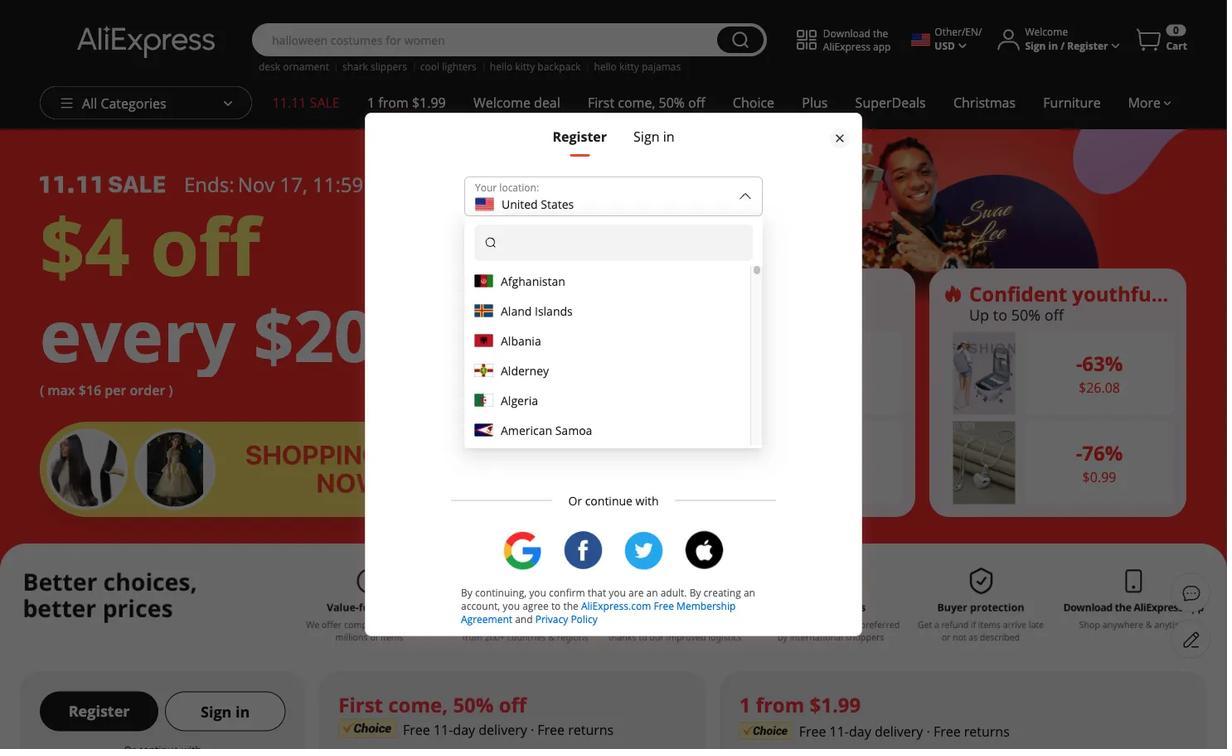 Task type: vqa. For each thing, say whether or not it's contained in the screenshot.
1 to the left
yes



Task type: describe. For each thing, give the bounding box(es) containing it.
cool lighters
[[420, 60, 477, 73]]

$20
[[254, 287, 374, 383]]

choose
[[487, 222, 521, 236]]

order
[[130, 382, 165, 399]]

or continue with
[[568, 493, 659, 509]]

/ for in
[[1061, 38, 1065, 52]]

register inside button
[[464, 369, 508, 384]]

sms
[[538, 369, 561, 384]]

confident
[[970, 280, 1067, 307]]

)
[[169, 382, 173, 399]]

shark slippers
[[342, 60, 407, 73]]

top
[[698, 280, 735, 307]]

ends:
[[184, 171, 234, 198]]

choice
[[733, 94, 775, 112]]

2 horizontal spatial 50%
[[1012, 305, 1041, 325]]

11:59
[[313, 171, 364, 198]]

returns for first come, 50% off
[[568, 721, 614, 739]]

app
[[873, 39, 891, 53]]

aliexpress.com free membership agreement
[[461, 599, 736, 626]]

17,
[[280, 171, 308, 198]]

american samoa
[[501, 423, 593, 438]]

63%
[[1083, 350, 1123, 377]]

hello for hello kitty backpack
[[490, 60, 513, 73]]

1 horizontal spatial 1
[[740, 692, 751, 719]]

en
[[966, 25, 979, 38]]

top picks 11.11 top deals
[[698, 280, 804, 325]]

delivery for 50%
[[479, 721, 527, 739]]

aland islands
[[501, 303, 573, 319]]

continue
[[585, 493, 633, 509]]

creating
[[704, 586, 741, 600]]

agree
[[523, 599, 549, 613]]

$4
[[40, 192, 130, 299]]

icon image
[[943, 284, 963, 304]]

all
[[82, 95, 97, 112]]

ornament
[[283, 60, 329, 73]]

pt
[[404, 171, 427, 198]]

download the aliexpress app
[[823, 26, 891, 53]]

more
[[1128, 94, 1161, 112]]

location?
[[531, 222, 573, 236]]

islands
[[535, 303, 573, 319]]

privacy policy link
[[536, 613, 598, 626]]

0 horizontal spatial in
[[236, 702, 250, 723]]

all categories
[[82, 95, 166, 112]]

2 by from the left
[[690, 586, 701, 600]]

up to 50% off
[[970, 305, 1064, 325]]

0 horizontal spatial 50%
[[453, 692, 494, 719]]

Password password field
[[475, 314, 716, 347]]

0 horizontal spatial first come, 50% off
[[339, 692, 527, 719]]

united states
[[502, 197, 574, 212]]

deals
[[768, 305, 804, 325]]

cart
[[1166, 39, 1188, 53]]

sign in / register
[[1026, 38, 1108, 52]]

afghanistan
[[501, 273, 565, 289]]

shark slippers link
[[342, 60, 407, 73]]

welcome deal link
[[460, 86, 574, 119]]

by continuing, you confirm that you are an adult. by creating an account, you agree to the
[[461, 586, 756, 613]]

from inside 1 from $1.99 link
[[378, 94, 409, 112]]

styles
[[1163, 280, 1221, 307]]

11- for 50%
[[434, 721, 453, 739]]

confident youthful styles
[[970, 280, 1221, 307]]

1 vertical spatial sign
[[634, 128, 660, 146]]

halloween costumes for women text field
[[264, 32, 709, 48]]

ends: nov 17, 11:59 pm pt
[[184, 171, 427, 198]]

slippers
[[371, 60, 407, 73]]

returns for 1 from $1.99
[[964, 723, 1010, 741]]

desk
[[259, 60, 280, 73]]

welcome deal
[[474, 94, 560, 112]]

Email address text field
[[475, 257, 729, 290]]

confirm
[[549, 586, 585, 600]]

albania
[[501, 333, 541, 349]]

0 horizontal spatial you
[[503, 599, 520, 613]]

1 horizontal spatial first come, 50% off
[[588, 94, 706, 112]]

-63% $26.08
[[1076, 350, 1123, 397]]

agreement
[[461, 613, 513, 626]]

membership
[[677, 599, 736, 613]]

- for 63%
[[1076, 350, 1083, 377]]

the inside by continuing, you confirm that you are an adult. by creating an account, you agree to the
[[564, 599, 579, 613]]

hello kitty backpack link
[[490, 60, 581, 73]]

0
[[1174, 23, 1179, 37]]

1 vertical spatial from
[[756, 692, 805, 719]]

2 an from the left
[[744, 586, 756, 600]]

come, inside first come, 50% off link
[[618, 94, 655, 112]]

welcome for welcome
[[1026, 25, 1068, 38]]

top
[[740, 305, 764, 325]]

the inside download the aliexpress app
[[873, 26, 889, 40]]

· for first come, 50% off
[[531, 721, 534, 739]]

0 horizontal spatial 1 from $1.99
[[367, 94, 446, 112]]

aliexpress.com free membership agreement link
[[461, 599, 736, 626]]

0 vertical spatial 50%
[[659, 94, 685, 112]]

choice link
[[719, 86, 788, 119]]

2 horizontal spatial you
[[609, 586, 626, 600]]

a
[[523, 222, 529, 236]]

samoa
[[555, 423, 593, 438]]

$16
[[79, 382, 101, 399]]

choice image
[[339, 719, 396, 739]]

aliexpress
[[823, 39, 871, 53]]

picks
[[740, 280, 791, 307]]

(
[[40, 382, 44, 399]]

alderney
[[501, 363, 549, 379]]

hello for hello kitty pajamas
[[594, 60, 617, 73]]

youthful
[[1073, 280, 1158, 307]]

0 vertical spatial first
[[588, 94, 615, 112]]



Task type: locate. For each thing, give the bounding box(es) containing it.
from
[[378, 94, 409, 112], [756, 692, 805, 719]]

1 an from the left
[[647, 586, 658, 600]]

an right creating
[[744, 586, 756, 600]]

1 vertical spatial in
[[663, 128, 675, 146]]

0 horizontal spatial first
[[339, 692, 383, 719]]

0 horizontal spatial returns
[[568, 721, 614, 739]]

/ right other/
[[979, 25, 982, 38]]

privacy
[[536, 613, 568, 626]]

11.11 left top
[[698, 305, 736, 325]]

united
[[502, 197, 538, 212]]

1 vertical spatial 1
[[740, 692, 751, 719]]

11- for $1.99
[[830, 723, 849, 741]]

0 horizontal spatial kitty
[[515, 60, 535, 73]]

deal
[[534, 94, 560, 112]]

free inside aliexpress.com free membership agreement
[[654, 599, 674, 613]]

1 horizontal spatial come,
[[618, 94, 655, 112]]

other/
[[935, 25, 966, 38]]

kitty left pajamas
[[619, 60, 639, 73]]

shark
[[342, 60, 368, 73]]

furniture
[[1044, 94, 1101, 112]]

an right are
[[647, 586, 658, 600]]

0 horizontal spatial free 11-day delivery · free returns
[[403, 721, 614, 739]]

0 horizontal spatial hello
[[490, 60, 513, 73]]

christmas link
[[940, 86, 1030, 119]]

hello right 'backpack'
[[594, 60, 617, 73]]

0 vertical spatial 1 from $1.99
[[367, 94, 446, 112]]

- up the $26.08
[[1076, 350, 1083, 377]]

-
[[1076, 350, 1083, 377], [1076, 440, 1083, 467]]

1 horizontal spatial free 11-day delivery · free returns
[[799, 723, 1010, 741]]

1 horizontal spatial returns
[[964, 723, 1010, 741]]

per
[[105, 382, 126, 399]]

2 - from the top
[[1076, 440, 1083, 467]]

categories
[[101, 95, 166, 112]]

-76% $0.99
[[1076, 440, 1123, 486]]

·
[[531, 721, 534, 739], [927, 723, 930, 741]]

1 vertical spatial come,
[[388, 692, 448, 719]]

backpack
[[538, 60, 581, 73]]

None text field
[[501, 232, 720, 254]]

every
[[40, 287, 235, 383]]

are
[[629, 586, 644, 600]]

welcome
[[1026, 25, 1068, 38], [474, 94, 531, 112]]

with
[[511, 369, 535, 384], [636, 493, 659, 509]]

hello kitty backpack
[[490, 60, 581, 73]]

states
[[541, 197, 574, 212]]

other/ en /
[[935, 25, 982, 38]]

or
[[568, 493, 582, 509]]

2 vertical spatial 50%
[[453, 692, 494, 719]]

/ up furniture
[[1061, 38, 1065, 52]]

sale
[[310, 94, 340, 112]]

- inside -63% $26.08
[[1076, 350, 1083, 377]]

0 vertical spatial with
[[511, 369, 535, 384]]

1 horizontal spatial day
[[849, 723, 871, 741]]

1 horizontal spatial by
[[690, 586, 701, 600]]

1 vertical spatial first come, 50% off
[[339, 692, 527, 719]]

to right up
[[993, 305, 1008, 325]]

11.11 inside top picks 11.11 top deals
[[698, 305, 736, 325]]

2 horizontal spatial sign
[[1026, 38, 1046, 52]]

you left are
[[609, 586, 626, 600]]

0 cart
[[1166, 23, 1188, 53]]

delivery for $1.99
[[875, 723, 923, 741]]

1 horizontal spatial from
[[756, 692, 805, 719]]

desk ornament link
[[259, 60, 329, 73]]

0 vertical spatial -
[[1076, 350, 1083, 377]]

1 horizontal spatial in
[[663, 128, 675, 146]]

1 vertical spatial with
[[636, 493, 659, 509]]

$1.99
[[412, 94, 446, 112], [810, 692, 861, 719]]

0 horizontal spatial to
[[551, 599, 561, 613]]

desk ornament
[[259, 60, 329, 73]]

0 vertical spatial come,
[[618, 94, 655, 112]]

1 horizontal spatial you
[[529, 586, 547, 600]]

0 vertical spatial to
[[993, 305, 1008, 325]]

the
[[873, 26, 889, 40], [564, 599, 579, 613]]

2 hello from the left
[[594, 60, 617, 73]]

continuing,
[[475, 586, 527, 600]]

- inside the -76% $0.99
[[1076, 440, 1083, 467]]

welcome right en
[[1026, 25, 1068, 38]]

usd
[[935, 38, 955, 52]]

hello kitty pajamas
[[594, 60, 681, 73]]

hello down "halloween costumes for women" text field
[[490, 60, 513, 73]]

free
[[654, 599, 674, 613], [403, 721, 430, 739], [538, 721, 565, 739], [799, 723, 826, 741], [934, 723, 961, 741]]

pajamas
[[642, 60, 681, 73]]

1 horizontal spatial to
[[993, 305, 1008, 325]]

with right continue
[[636, 493, 659, 509]]

welcome left deal
[[474, 94, 531, 112]]

aliexpress.com
[[581, 599, 651, 613]]

why choose a location?
[[464, 222, 573, 236]]

0 horizontal spatial by
[[461, 586, 473, 600]]

0 vertical spatial from
[[378, 94, 409, 112]]

0 horizontal spatial with
[[511, 369, 535, 384]]

account,
[[461, 599, 500, 613]]

plus
[[802, 94, 828, 112]]

0 horizontal spatial 1
[[367, 94, 375, 112]]

1 from $1.99
[[367, 94, 446, 112], [740, 692, 861, 719]]

kitty for pajamas
[[619, 60, 639, 73]]

1 horizontal spatial ·
[[927, 723, 930, 741]]

1 horizontal spatial $1.99
[[810, 692, 861, 719]]

kitty for backpack
[[515, 60, 535, 73]]

1 vertical spatial 50%
[[1012, 305, 1041, 325]]

1 horizontal spatial sign in
[[634, 128, 675, 146]]

algeria
[[501, 393, 538, 408]]

1 horizontal spatial the
[[873, 26, 889, 40]]

0 horizontal spatial sign in
[[201, 702, 250, 723]]

to
[[993, 305, 1008, 325], [551, 599, 561, 613]]

hello kitty pajamas link
[[594, 60, 681, 73]]

1 vertical spatial 1 from $1.99
[[740, 692, 861, 719]]

$0.99
[[1083, 469, 1117, 486]]

lighters
[[442, 60, 477, 73]]

· for 1 from $1.99
[[927, 723, 930, 741]]

cool lighters link
[[420, 60, 477, 73]]

1 by from the left
[[461, 586, 473, 600]]

- down the $26.08
[[1076, 440, 1083, 467]]

with up algeria
[[511, 369, 535, 384]]

free 11-day delivery · free returns for $1.99
[[799, 723, 1010, 741]]

american
[[501, 423, 552, 438]]

2 vertical spatial sign
[[201, 702, 232, 723]]

kitty
[[515, 60, 535, 73], [619, 60, 639, 73]]

plus link
[[788, 86, 842, 119]]

by
[[461, 586, 473, 600], [690, 586, 701, 600]]

0 horizontal spatial /
[[979, 25, 982, 38]]

free 11-day delivery · free returns for 50%
[[403, 721, 614, 739]]

furniture link
[[1030, 86, 1115, 119]]

0 vertical spatial 11.11
[[273, 94, 306, 112]]

welcome for welcome deal
[[474, 94, 531, 112]]

1 vertical spatial to
[[551, 599, 561, 613]]

pm
[[369, 171, 399, 198]]

you left confirm
[[529, 586, 547, 600]]

1 horizontal spatial hello
[[594, 60, 617, 73]]

1 horizontal spatial /
[[1061, 38, 1065, 52]]

0 horizontal spatial 11-
[[434, 721, 453, 739]]

0 vertical spatial welcome
[[1026, 25, 1068, 38]]

0 horizontal spatial ·
[[531, 721, 534, 739]]

register with sms button
[[464, 367, 561, 386]]

1 horizontal spatial 11.11
[[698, 305, 736, 325]]

0 vertical spatial sign
[[1026, 38, 1046, 52]]

come,
[[618, 94, 655, 112], [388, 692, 448, 719]]

2 horizontal spatial in
[[1049, 38, 1058, 52]]

0 vertical spatial first come, 50% off
[[588, 94, 706, 112]]

1 kitty from the left
[[515, 60, 535, 73]]

None button
[[717, 27, 764, 53]]

max
[[47, 382, 75, 399]]

product image image
[[672, 332, 755, 415], [953, 332, 1016, 415], [672, 422, 755, 505], [953, 422, 1016, 505]]

0 vertical spatial 1
[[367, 94, 375, 112]]

by right adult.
[[690, 586, 701, 600]]

1 horizontal spatial delivery
[[875, 723, 923, 741]]

0 horizontal spatial 11.11
[[273, 94, 306, 112]]

0 horizontal spatial delivery
[[479, 721, 527, 739]]

day for 50%
[[453, 721, 475, 739]]

1 vertical spatial sign in
[[201, 702, 250, 723]]

policy
[[571, 613, 598, 626]]

1 horizontal spatial welcome
[[1026, 25, 1068, 38]]

0 vertical spatial the
[[873, 26, 889, 40]]

76%
[[1083, 440, 1123, 467]]

1 hello from the left
[[490, 60, 513, 73]]

1 horizontal spatial an
[[744, 586, 756, 600]]

- for 76%
[[1076, 440, 1083, 467]]

0 horizontal spatial come,
[[388, 692, 448, 719]]

every $20 ( max $16 per order )
[[40, 287, 374, 399]]

cool
[[420, 60, 440, 73]]

2 kitty from the left
[[619, 60, 639, 73]]

$26.08
[[1079, 379, 1120, 397]]

$4 off
[[40, 192, 260, 299]]

1 horizontal spatial 1 from $1.99
[[740, 692, 861, 719]]

with inside register with sms button
[[511, 369, 535, 384]]

1 horizontal spatial with
[[636, 493, 659, 509]]

1 - from the top
[[1076, 350, 1083, 377]]

0 horizontal spatial from
[[378, 94, 409, 112]]

1 vertical spatial -
[[1076, 440, 1083, 467]]

1 vertical spatial $1.99
[[810, 692, 861, 719]]

superdeals link
[[842, 86, 940, 119]]

/ for en
[[979, 25, 982, 38]]

0 horizontal spatial an
[[647, 586, 658, 600]]

11.11 left 'sale'
[[273, 94, 306, 112]]

off
[[688, 94, 706, 112], [150, 192, 260, 299], [1045, 305, 1064, 325], [499, 692, 527, 719]]

0 vertical spatial sign in
[[634, 128, 675, 146]]

that
[[588, 586, 606, 600]]

0 horizontal spatial sign
[[201, 702, 232, 723]]

1
[[367, 94, 375, 112], [740, 692, 751, 719]]

1 horizontal spatial first
[[588, 94, 615, 112]]

0 horizontal spatial welcome
[[474, 94, 531, 112]]

0 horizontal spatial $1.99
[[412, 94, 446, 112]]

0 vertical spatial in
[[1049, 38, 1058, 52]]

christmas
[[954, 94, 1016, 112]]

1 horizontal spatial 11-
[[830, 723, 849, 741]]

register
[[1068, 38, 1108, 52], [553, 128, 607, 146], [464, 369, 508, 384], [69, 702, 130, 722]]

to inside by continuing, you confirm that you are an adult. by creating an account, you agree to the
[[551, 599, 561, 613]]

1 vertical spatial first
[[339, 692, 383, 719]]

0 vertical spatial $1.99
[[412, 94, 446, 112]]

1 horizontal spatial kitty
[[619, 60, 639, 73]]

first
[[588, 94, 615, 112], [339, 692, 383, 719]]

you left agree
[[503, 599, 520, 613]]

1 vertical spatial 11.11
[[698, 305, 736, 325]]

day for $1.99
[[849, 723, 871, 741]]

first come, 50% off link
[[574, 86, 719, 119]]

day
[[453, 721, 475, 739], [849, 723, 871, 741]]

kitty left 'backpack'
[[515, 60, 535, 73]]

1 vertical spatial the
[[564, 599, 579, 613]]

2 vertical spatial in
[[236, 702, 250, 723]]

0 horizontal spatial day
[[453, 721, 475, 739]]

1 horizontal spatial 50%
[[659, 94, 685, 112]]

register with sms
[[464, 369, 561, 384]]

by up agreement
[[461, 586, 473, 600]]

0 horizontal spatial the
[[564, 599, 579, 613]]

and
[[515, 613, 533, 626]]

to right agree
[[551, 599, 561, 613]]

11.11 sale
[[273, 94, 340, 112]]

1 vertical spatial welcome
[[474, 94, 531, 112]]

delivery
[[479, 721, 527, 739], [875, 723, 923, 741]]

1 horizontal spatial sign
[[634, 128, 660, 146]]



